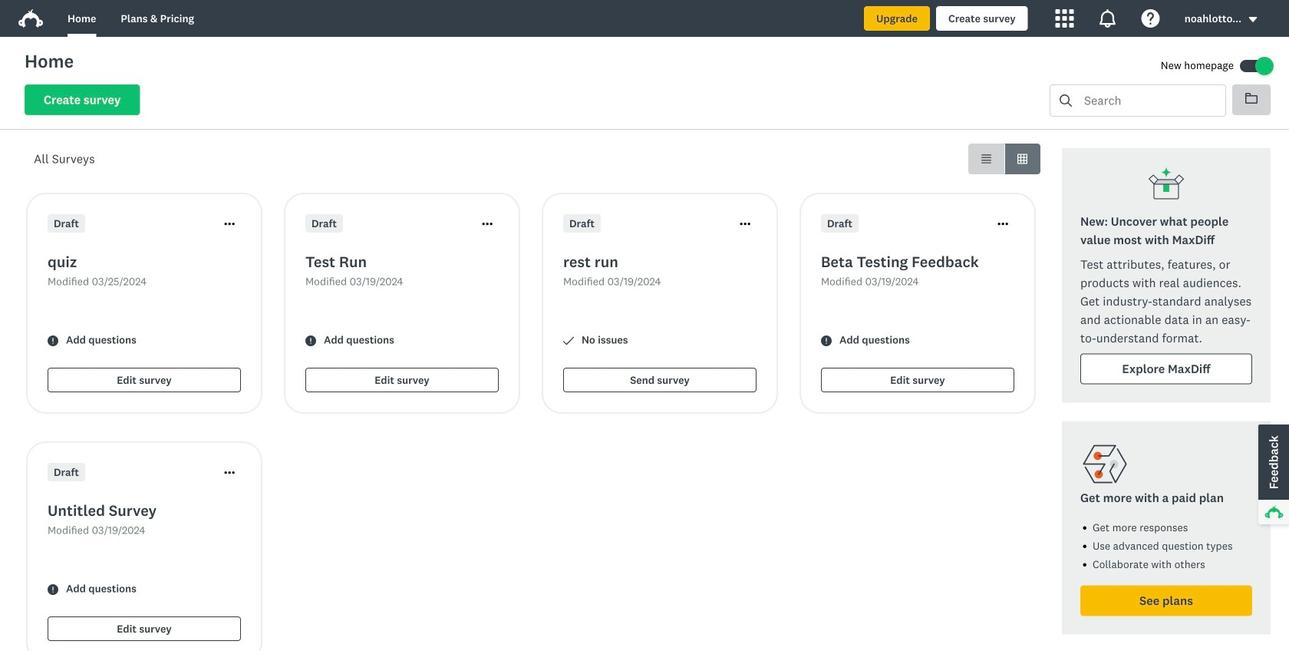 Task type: describe. For each thing, give the bounding box(es) containing it.
notification center icon image
[[1099, 9, 1118, 28]]

response based pricing icon image
[[1081, 440, 1130, 489]]

2 warning image from the left
[[306, 336, 316, 346]]

1 warning image from the left
[[48, 336, 58, 346]]

warning image
[[48, 584, 58, 595]]

2 brand logo image from the top
[[18, 9, 43, 28]]

3 warning image from the left
[[822, 336, 832, 346]]

1 brand logo image from the top
[[18, 6, 43, 31]]

folders image
[[1246, 93, 1259, 104]]



Task type: vqa. For each thing, say whether or not it's contained in the screenshot.
second Warning icon
yes



Task type: locate. For each thing, give the bounding box(es) containing it.
0 horizontal spatial warning image
[[48, 336, 58, 346]]

no issues image
[[564, 336, 574, 346]]

group
[[969, 144, 1041, 174]]

1 horizontal spatial warning image
[[306, 336, 316, 346]]

folders image
[[1246, 92, 1259, 104]]

products icon image
[[1056, 9, 1075, 28], [1056, 9, 1075, 28]]

dropdown arrow icon image
[[1249, 14, 1259, 25], [1250, 17, 1258, 22]]

help icon image
[[1142, 9, 1161, 28]]

Search text field
[[1073, 85, 1226, 116]]

search image
[[1060, 94, 1073, 107], [1060, 94, 1073, 107]]

max diff icon image
[[1149, 167, 1186, 203]]

2 horizontal spatial warning image
[[822, 336, 832, 346]]

warning image
[[48, 336, 58, 346], [306, 336, 316, 346], [822, 336, 832, 346]]

brand logo image
[[18, 6, 43, 31], [18, 9, 43, 28]]



